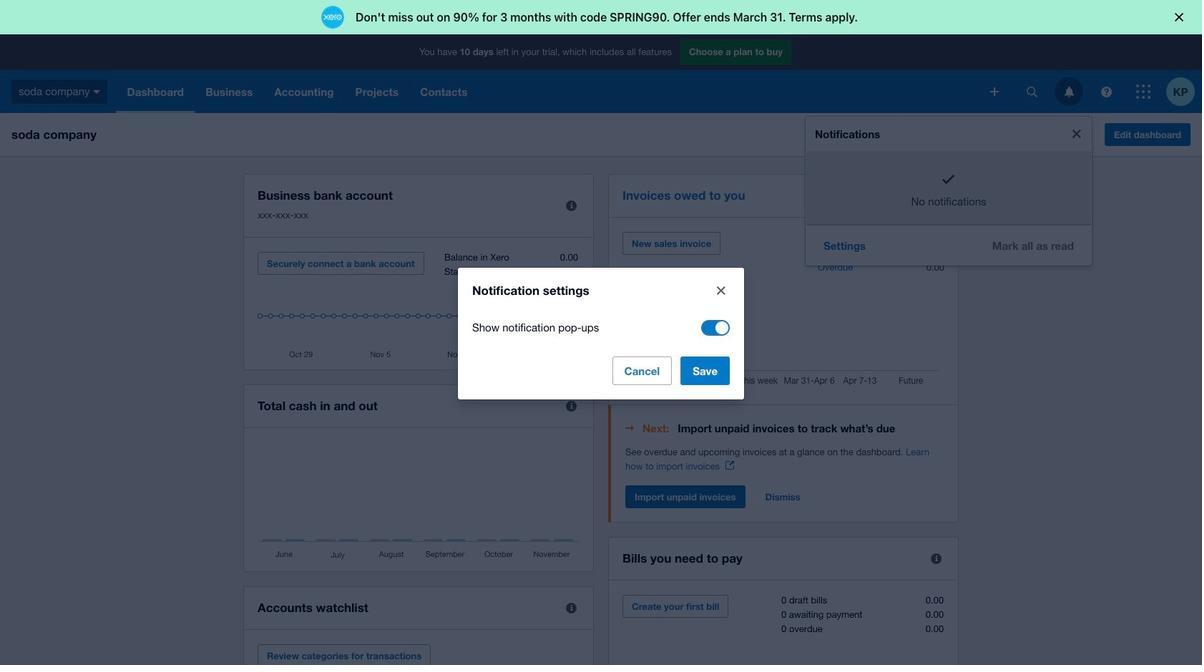 Task type: locate. For each thing, give the bounding box(es) containing it.
heading
[[626, 420, 945, 437]]

banner
[[0, 0, 1203, 665]]

dialog
[[0, 0, 1203, 34], [458, 267, 745, 399]]

svg image
[[1027, 86, 1038, 97], [991, 87, 999, 96], [93, 90, 101, 94]]

panel body document
[[626, 445, 945, 474], [626, 445, 945, 474]]

svg image
[[1137, 84, 1151, 99], [1065, 86, 1074, 97], [1101, 86, 1112, 97]]

group
[[806, 117, 1093, 265]]

empty state widget for the total cash in and out feature, displaying a column graph summarising bank transaction data as total money in versus total money out across all connected bank accounts, enabling a visual comparison of the two amounts. image
[[258, 442, 580, 561]]



Task type: vqa. For each thing, say whether or not it's contained in the screenshot.
menu item at the top of page containing Sent
no



Task type: describe. For each thing, give the bounding box(es) containing it.
empty state of the bills widget with a 'create your first bill' button and an unpopulated column graph. image
[[623, 595, 945, 665]]

1 vertical spatial dialog
[[458, 267, 745, 399]]

1 horizontal spatial svg image
[[1101, 86, 1112, 97]]

opens in a new tab image
[[726, 461, 735, 470]]

2 horizontal spatial svg image
[[1027, 86, 1038, 97]]

empty state bank feed widget with a tooltip explaining the feature. includes a 'securely connect a bank account' button and a data-less flat line graph marking four weekly dates, indicating future account balance tracking. image
[[258, 252, 580, 359]]

0 vertical spatial dialog
[[0, 0, 1203, 34]]

2 horizontal spatial svg image
[[1137, 84, 1151, 99]]

1 horizontal spatial svg image
[[991, 87, 999, 96]]

0 horizontal spatial svg image
[[1065, 86, 1074, 97]]

0 horizontal spatial svg image
[[93, 90, 101, 94]]



